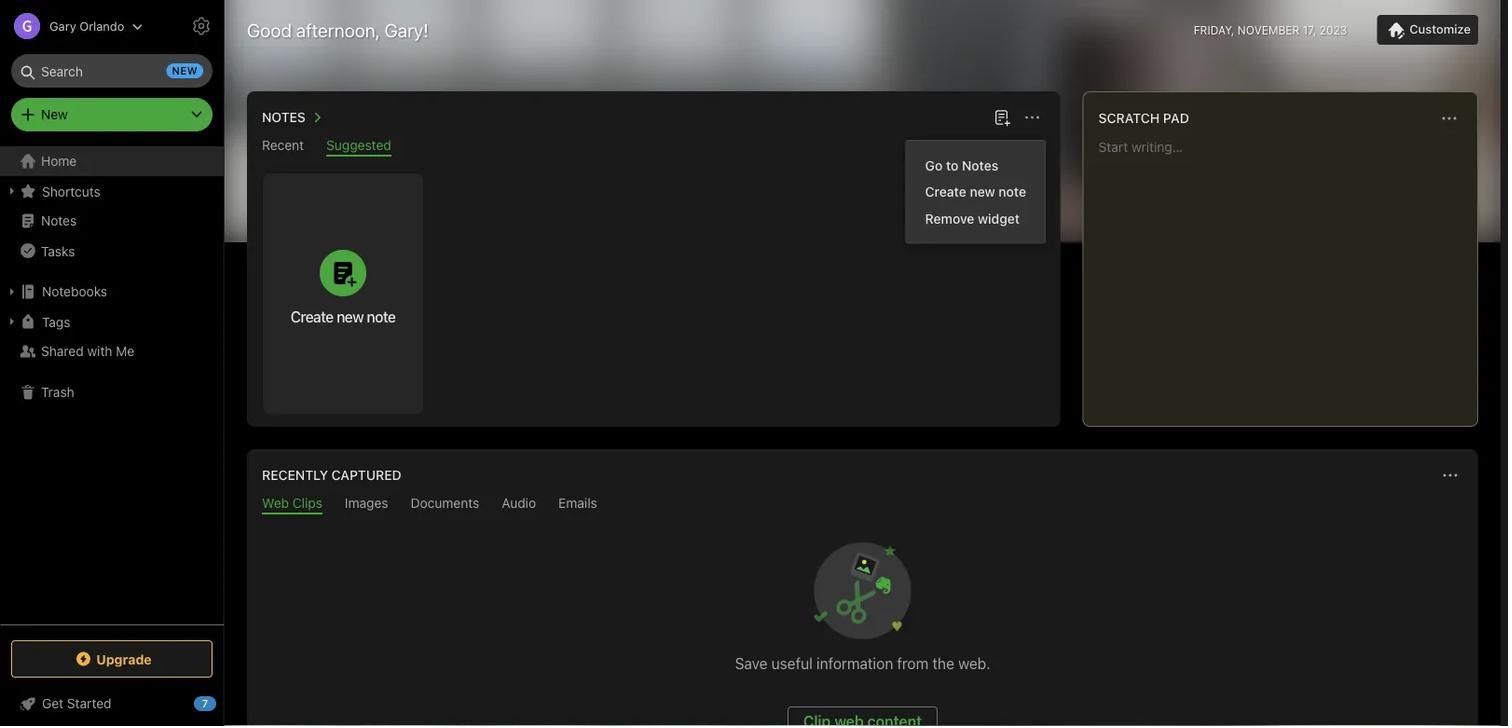 Task type: vqa. For each thing, say whether or not it's contained in the screenshot.
widgets
no



Task type: describe. For each thing, give the bounding box(es) containing it.
scratch pad button
[[1095, 107, 1190, 130]]

new search field
[[24, 54, 203, 88]]

new
[[41, 107, 68, 122]]

more actions image for scratch pad
[[1439, 107, 1461, 130]]

remove widget link
[[907, 205, 1045, 232]]

tab list for notes
[[251, 138, 1057, 157]]

to
[[946, 158, 958, 173]]

friday, november 17, 2023
[[1194, 23, 1347, 36]]

gary orlando
[[49, 19, 124, 33]]

good
[[247, 19, 292, 41]]

me
[[116, 344, 134, 359]]

audio
[[502, 496, 536, 511]]

Help and Learning task checklist field
[[0, 689, 224, 719]]

afternoon,
[[296, 19, 380, 41]]

scratch
[[1099, 110, 1160, 126]]

new inside the "dropdown list" menu
[[970, 184, 995, 200]]

gary!
[[385, 19, 429, 41]]

images tab
[[345, 496, 388, 515]]

shortcuts button
[[0, 176, 223, 206]]

Start writing… text field
[[1099, 139, 1477, 411]]

home link
[[0, 146, 224, 176]]

home
[[41, 153, 77, 169]]

orlando
[[79, 19, 124, 33]]

emails tab
[[559, 496, 597, 515]]

web clips
[[262, 496, 323, 511]]

create new note link
[[907, 179, 1045, 205]]

trash link
[[0, 378, 223, 407]]

web clips tab panel
[[247, 515, 1479, 726]]

get
[[42, 696, 63, 711]]

tags button
[[0, 307, 223, 337]]

november
[[1238, 23, 1300, 36]]

shared with me
[[41, 344, 134, 359]]

shared
[[41, 344, 84, 359]]

recently captured
[[262, 468, 402, 483]]

audio tab
[[502, 496, 536, 515]]

notes button
[[258, 106, 328, 129]]

more actions field for recently captured
[[1438, 462, 1464, 489]]

upgrade
[[96, 651, 152, 667]]

web
[[262, 496, 289, 511]]

captured
[[332, 468, 402, 483]]

create inside button
[[291, 308, 333, 325]]

new inside search box
[[172, 65, 198, 77]]

the
[[933, 655, 955, 673]]

images
[[345, 496, 388, 511]]

information
[[817, 655, 893, 673]]

recent
[[262, 138, 304, 153]]

widget
[[978, 211, 1020, 226]]

go to notes link
[[907, 152, 1045, 179]]

7
[[202, 698, 208, 710]]

create new note inside the "dropdown list" menu
[[925, 184, 1026, 200]]

17,
[[1303, 23, 1317, 36]]

gary
[[49, 19, 76, 33]]

go to notes
[[925, 158, 998, 173]]

notes inside tree
[[41, 213, 77, 228]]

go
[[925, 158, 943, 173]]

create new note button
[[263, 173, 423, 414]]

2023
[[1320, 23, 1347, 36]]

scratch pad
[[1099, 110, 1190, 126]]

customize
[[1410, 22, 1471, 36]]

shortcuts
[[42, 183, 101, 199]]

notes inside button
[[262, 110, 306, 125]]

note inside the "dropdown list" menu
[[999, 184, 1026, 200]]

customize button
[[1377, 15, 1479, 45]]



Task type: locate. For each thing, give the bounding box(es) containing it.
2 horizontal spatial notes
[[962, 158, 998, 173]]

pad
[[1163, 110, 1190, 126]]

trash
[[41, 385, 74, 400]]

notes inside the "dropdown list" menu
[[962, 158, 998, 173]]

from
[[897, 655, 929, 673]]

More actions field
[[1020, 104, 1046, 131], [1437, 105, 1463, 131], [1438, 462, 1464, 489]]

useful
[[772, 655, 813, 673]]

create new note
[[925, 184, 1026, 200], [291, 308, 396, 325]]

new inside button
[[337, 308, 364, 325]]

started
[[67, 696, 112, 711]]

more actions field for scratch pad
[[1437, 105, 1463, 131]]

more actions image for recently captured
[[1439, 464, 1462, 487]]

tasks button
[[0, 236, 223, 266]]

emails
[[559, 496, 597, 511]]

notes up recent at top left
[[262, 110, 306, 125]]

good afternoon, gary!
[[247, 19, 429, 41]]

2 horizontal spatial new
[[970, 184, 995, 200]]

note
[[999, 184, 1026, 200], [367, 308, 396, 325]]

0 vertical spatial note
[[999, 184, 1026, 200]]

0 horizontal spatial note
[[367, 308, 396, 325]]

1 horizontal spatial create new note
[[925, 184, 1026, 200]]

notes up create new note link
[[962, 158, 998, 173]]

create
[[925, 184, 966, 200], [291, 308, 333, 325]]

new
[[172, 65, 198, 77], [970, 184, 995, 200], [337, 308, 364, 325]]

1 vertical spatial tab list
[[251, 496, 1475, 515]]

tab list for recently captured
[[251, 496, 1475, 515]]

save useful information from the web.
[[735, 655, 991, 673]]

Search text field
[[24, 54, 200, 88]]

documents tab
[[411, 496, 479, 515]]

note inside button
[[367, 308, 396, 325]]

notebooks link
[[0, 277, 223, 307]]

documents
[[411, 496, 479, 511]]

1 vertical spatial create
[[291, 308, 333, 325]]

notes link
[[0, 206, 223, 236]]

Account field
[[0, 7, 143, 45]]

2 tab list from the top
[[251, 496, 1475, 515]]

more actions image
[[1022, 106, 1044, 129], [1439, 107, 1461, 130], [1439, 464, 1462, 487]]

click to collapse image
[[217, 692, 231, 714]]

1 horizontal spatial note
[[999, 184, 1026, 200]]

create inside the "dropdown list" menu
[[925, 184, 966, 200]]

tab list containing recent
[[251, 138, 1057, 157]]

create new note inside button
[[291, 308, 396, 325]]

0 horizontal spatial notes
[[41, 213, 77, 228]]

suggested
[[326, 138, 391, 153]]

recently
[[262, 468, 328, 483]]

1 vertical spatial new
[[970, 184, 995, 200]]

suggested tab
[[326, 138, 391, 157]]

0 vertical spatial tab list
[[251, 138, 1057, 157]]

2 vertical spatial notes
[[41, 213, 77, 228]]

notebooks
[[42, 284, 107, 299]]

expand notebooks image
[[5, 284, 20, 299]]

0 vertical spatial create new note
[[925, 184, 1026, 200]]

tasks
[[41, 243, 75, 258]]

1 tab list from the top
[[251, 138, 1057, 157]]

recently captured button
[[258, 464, 402, 487]]

tab list
[[251, 138, 1057, 157], [251, 496, 1475, 515]]

remove
[[925, 211, 974, 226]]

settings image
[[190, 15, 213, 37]]

tree containing home
[[0, 146, 224, 624]]

web.
[[958, 655, 991, 673]]

upgrade button
[[11, 641, 213, 678]]

notes up tasks
[[41, 213, 77, 228]]

notes
[[262, 110, 306, 125], [962, 158, 998, 173], [41, 213, 77, 228]]

with
[[87, 344, 112, 359]]

0 vertical spatial notes
[[262, 110, 306, 125]]

tree
[[0, 146, 224, 624]]

shared with me link
[[0, 337, 223, 366]]

web clips tab
[[262, 496, 323, 515]]

0 horizontal spatial create
[[291, 308, 333, 325]]

0 horizontal spatial new
[[172, 65, 198, 77]]

suggested tab panel
[[247, 157, 1061, 427]]

1 horizontal spatial notes
[[262, 110, 306, 125]]

1 horizontal spatial new
[[337, 308, 364, 325]]

friday,
[[1194, 23, 1235, 36]]

clips
[[293, 496, 323, 511]]

recent tab
[[262, 138, 304, 157]]

expand tags image
[[5, 314, 20, 329]]

dropdown list menu
[[907, 152, 1045, 232]]

remove widget
[[925, 211, 1020, 226]]

get started
[[42, 696, 112, 711]]

1 vertical spatial create new note
[[291, 308, 396, 325]]

1 vertical spatial note
[[367, 308, 396, 325]]

tab list containing web clips
[[251, 496, 1475, 515]]

0 vertical spatial create
[[925, 184, 966, 200]]

2 vertical spatial new
[[337, 308, 364, 325]]

0 vertical spatial new
[[172, 65, 198, 77]]

tags
[[42, 314, 70, 329]]

new button
[[11, 98, 213, 131]]

1 horizontal spatial create
[[925, 184, 966, 200]]

1 vertical spatial notes
[[962, 158, 998, 173]]

save
[[735, 655, 768, 673]]

0 horizontal spatial create new note
[[291, 308, 396, 325]]



